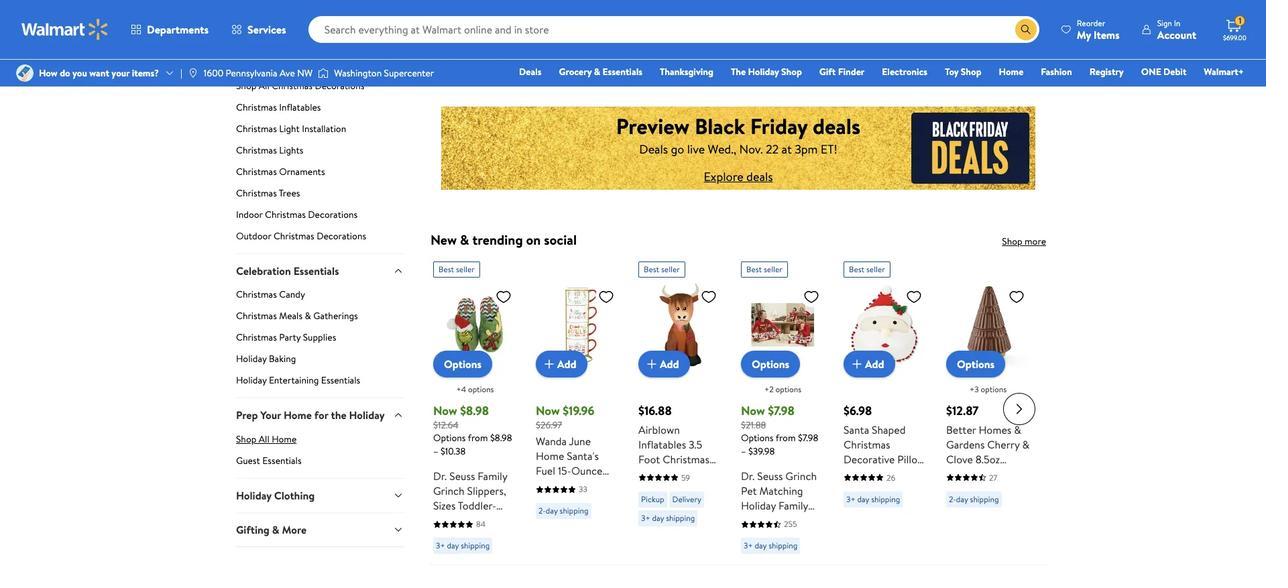 Task type: vqa. For each thing, say whether or not it's contained in the screenshot.
Options link to the right
yes



Task type: describe. For each thing, give the bounding box(es) containing it.
sign in account
[[1158, 17, 1197, 42]]

3pm
[[795, 141, 818, 158]]

for
[[315, 408, 328, 423]]

candy
[[279, 288, 305, 301]]

3+ day shipping down 84
[[436, 540, 490, 552]]

christmas light installation
[[236, 122, 346, 135]]

christmas deals
[[236, 20, 302, 34]]

product group containing now $7.98
[[741, 256, 825, 560]]

& right cherry
[[1023, 437, 1030, 452]]

reorder my items
[[1077, 17, 1120, 42]]

grocery & essentials
[[559, 65, 643, 79]]

walmart+
[[1205, 65, 1245, 79]]

1 horizontal spatial 2-
[[949, 494, 957, 505]]

now $8.98 $12.64 options from $8.98 – $10.38
[[433, 403, 512, 459]]

sign in to add to favorites list, airblown inflatables 3.5 foot christmas highlander cow image
[[701, 289, 717, 305]]

indoor
[[236, 208, 263, 221]]

lights
[[279, 143, 304, 157]]

1 add from the left
[[558, 357, 577, 372]]

1 horizontal spatial deals link
[[957, 0, 1047, 64]]

list containing christmas decor
[[423, 0, 1055, 64]]

& right homes at the bottom of the page
[[1015, 423, 1022, 437]]

ceramic
[[987, 467, 1026, 482]]

& down finder
[[594, 65, 601, 79]]

3.5
[[689, 437, 703, 452]]

dr. for now $8.98
[[433, 469, 447, 484]]

seller for +4 options
[[456, 264, 475, 275]]

Search search field
[[308, 16, 1040, 43]]

washington
[[334, 66, 382, 80]]

supplies
[[303, 331, 336, 344]]

22
[[766, 141, 779, 158]]

$21.88
[[741, 419, 767, 432]]

dr. seuss grinch pet matching holiday family pajama top, sizes xs-2xl image
[[741, 283, 825, 367]]

christmas decor link
[[431, 0, 520, 64]]

shipping down 255
[[769, 540, 798, 552]]

top toys list link
[[852, 0, 941, 64]]

options inside now $7.98 $21.88 options from $7.98 – $39.98
[[741, 432, 774, 445]]

christmas lights link
[[236, 143, 404, 162]]

christmas inside $16.88 airblown inflatables 3.5 foot christmas highlander cow
[[663, 452, 710, 467]]

shop for shop more
[[1003, 235, 1023, 248]]

$16.88 airblown inflatables 3.5 foot christmas highlander cow
[[639, 403, 713, 482]]

family inside 'dr. seuss grinch pet matching holiday family pajama top, sizes xs-2xl'
[[779, 499, 809, 514]]

top
[[869, 49, 886, 64]]

home up guest essentials
[[272, 432, 297, 446]]

0 vertical spatial 2-day shipping
[[949, 494, 999, 505]]

guest essentials link
[[236, 454, 404, 478]]

black
[[695, 112, 746, 141]]

christmas ornaments
[[236, 165, 325, 178]]

explore deals link
[[704, 169, 773, 186]]

thanksgiving
[[660, 65, 714, 79]]

pajama
[[741, 514, 774, 528]]

holiday clothing
[[236, 488, 315, 503]]

1600
[[204, 66, 224, 80]]

sign in to add to favorites list, wanda june home santa's fuel 15-ounce stoneware mug 5-piece set with metal rack by miranda lambert image
[[599, 289, 615, 305]]

guest
[[236, 454, 260, 467]]

highlander
[[639, 467, 690, 482]]

toys
[[888, 49, 908, 64]]

sign in to add to favorites list, santa shaped christmas decorative pillow, 12 in x 15 in, by holiday time image
[[907, 289, 923, 305]]

best for $6.98
[[849, 264, 865, 275]]

fuel
[[536, 464, 556, 479]]

home inside now $19.96 $26.97 wanda june home santa's fuel 15-ounce stoneware mug 5-piece set with metal rack by miranda lambert
[[536, 449, 565, 464]]

the holiday shop
[[731, 65, 802, 79]]

$12.64
[[433, 419, 459, 432]]

one debit
[[1142, 65, 1187, 79]]

matching
[[760, 484, 804, 499]]

santa's
[[567, 449, 599, 464]]

with
[[592, 493, 611, 508]]

christmas decor
[[437, 49, 514, 64]]

1 vertical spatial 2-day shipping
[[539, 506, 589, 517]]

search icon image
[[1021, 24, 1032, 35]]

 image for washington supercenter
[[318, 66, 329, 80]]

shipping down delivery
[[666, 513, 695, 524]]

add button for $16.88
[[639, 351, 690, 378]]

airblown
[[639, 423, 680, 437]]

shop inside "link"
[[782, 65, 802, 79]]

holiday inside $6.98 santa shaped christmas decorative pillow, 12 in x 15 in, by holiday time
[[844, 482, 879, 497]]

shop right 'toy'
[[961, 65, 982, 79]]

go
[[671, 141, 685, 158]]

3+ down 12
[[847, 494, 856, 505]]

1 horizontal spatial $7.98
[[798, 432, 819, 445]]

options for dr. seuss family grinch slippers, sizes toddler-adult image
[[444, 357, 482, 372]]

et!
[[821, 141, 838, 158]]

0 horizontal spatial inflatables
[[279, 101, 321, 114]]

more
[[1025, 235, 1047, 248]]

christmas candy
[[236, 288, 305, 301]]

shop for shop all home
[[236, 432, 257, 446]]

supercenter
[[384, 66, 434, 80]]

holiday fashion link
[[747, 0, 836, 64]]

holiday entertaining essentials link
[[236, 374, 404, 398]]

decorations inside outdoor christmas decorations link
[[317, 229, 366, 243]]

ounce
[[572, 464, 603, 479]]

christmas inflatables link
[[236, 101, 404, 119]]

by inside $6.98 santa shaped christmas decorative pillow, 12 in x 15 in, by holiday time
[[900, 467, 911, 482]]

0 vertical spatial meals
[[642, 49, 669, 64]]

christmas inside dropdown button
[[236, 55, 283, 69]]

decorations inside shop all christmas decorations link
[[315, 79, 365, 92]]

mug
[[588, 479, 609, 493]]

day down pickup on the right of page
[[653, 513, 664, 524]]

fashion link
[[1036, 64, 1079, 79]]

trending
[[473, 231, 523, 249]]

adult
[[433, 514, 459, 528]]

holiday inside dropdown button
[[236, 488, 272, 503]]

christmas down christmas decorations
[[272, 79, 313, 92]]

finder
[[577, 49, 605, 64]]

now $7.98 $21.88 options from $7.98 – $39.98
[[741, 403, 819, 459]]

delivery
[[673, 494, 702, 505]]

deals inside preview black friday deals deals go live wed., nov. 22 at 3pm et!
[[813, 112, 861, 141]]

thanksgiving link
[[654, 64, 720, 79]]

christmas down indoor christmas decorations
[[274, 229, 315, 243]]

ave
[[280, 66, 295, 80]]

outdoor
[[236, 229, 271, 243]]

3 options from the left
[[981, 384, 1007, 395]]

christmas down 1600 pennsylvania ave nw at the left top
[[236, 101, 277, 114]]

best seller for $16.88
[[644, 264, 680, 275]]

holiday inside dropdown button
[[349, 408, 385, 423]]

christmas ornaments link
[[236, 165, 404, 184]]

live
[[688, 141, 705, 158]]

shipping down 33
[[560, 506, 589, 517]]

christmas inside list
[[437, 49, 484, 64]]

christmas deals link
[[236, 20, 404, 45]]

holiday inside "link"
[[756, 49, 791, 64]]

dr. seuss family grinch slippers, sizes toddler-adult image
[[433, 283, 517, 367]]

Walmart Site-Wide search field
[[308, 16, 1040, 43]]

sizes inside 'dr. seuss grinch pet matching holiday family pajama top, sizes xs-2xl'
[[798, 514, 821, 528]]

day down in
[[858, 494, 870, 505]]

ornaments
[[279, 165, 325, 178]]

+4
[[457, 384, 466, 395]]

shop all home
[[236, 432, 297, 446]]

gifting & more button
[[236, 513, 404, 547]]

$6.98
[[844, 403, 873, 419]]

christmas inside $6.98 santa shaped christmas decorative pillow, 12 in x 15 in, by holiday time
[[844, 437, 891, 452]]

1600 pennsylvania ave nw
[[204, 66, 313, 80]]

christmas up christmas ornaments
[[236, 143, 277, 157]]

rack
[[565, 508, 588, 523]]

seller for $6.98
[[867, 264, 886, 275]]

home down search icon
[[999, 65, 1024, 79]]

how
[[39, 66, 58, 80]]

celebration
[[236, 264, 291, 278]]

options for better homes & gardens cherry & clove 8.5oz scented ceramic tree candle image
[[957, 357, 995, 372]]

shipping down 26
[[872, 494, 901, 505]]

in
[[856, 467, 864, 482]]

sign in to add to favorites list, dr. seuss grinch pet matching holiday family pajama top, sizes xs-2xl image
[[804, 289, 820, 305]]

your
[[261, 408, 281, 423]]

airblown inflatables 3.5 foot christmas highlander cow image
[[639, 283, 723, 367]]

product group containing $6.98
[[844, 256, 928, 560]]

add to cart image for $16.88
[[644, 356, 660, 372]]

christmas up holiday baking
[[236, 331, 277, 344]]

preview black friday deals image
[[442, 97, 1036, 199]]

add button for $6.98
[[844, 351, 895, 378]]

one debit link
[[1136, 64, 1193, 79]]

essentials down holiday baking link
[[321, 374, 360, 387]]

inflatables inside $16.88 airblown inflatables 3.5 foot christmas highlander cow
[[639, 437, 687, 452]]

 image for how do you want your items?
[[16, 64, 34, 82]]

2xl
[[757, 528, 774, 543]]

decorative
[[844, 452, 895, 467]]

reorder
[[1077, 17, 1106, 29]]

options for now $7.98
[[776, 384, 802, 395]]

3+ left 2xl
[[744, 540, 753, 552]]

$39.98
[[749, 445, 775, 459]]

june
[[569, 434, 591, 449]]

christmas decorations button
[[236, 45, 404, 79]]



Task type: locate. For each thing, give the bounding box(es) containing it.
shop right 1600
[[236, 79, 257, 92]]

3+ day shipping down pickup on the right of page
[[641, 513, 695, 524]]

4 product group from the left
[[741, 256, 825, 560]]

255
[[784, 519, 797, 530]]

0 vertical spatial $7.98
[[768, 403, 795, 419]]

 image
[[16, 64, 34, 82], [318, 66, 329, 80]]

1 options from the left
[[468, 384, 494, 395]]

clove
[[947, 452, 974, 467]]

now for $8.98
[[433, 403, 457, 419]]

2 add to cart image from the left
[[849, 356, 866, 372]]

0 horizontal spatial –
[[433, 445, 439, 459]]

gifting & more
[[236, 523, 307, 537]]

3 product group from the left
[[639, 256, 723, 560]]

shop left 'more' at top
[[1003, 235, 1023, 248]]

2 horizontal spatial add button
[[844, 351, 895, 378]]

1 vertical spatial $8.98
[[490, 432, 512, 445]]

84
[[476, 519, 486, 530]]

0 horizontal spatial add
[[558, 357, 577, 372]]

1 now from the left
[[433, 403, 457, 419]]

2 horizontal spatial options
[[981, 384, 1007, 395]]

best seller for +4 options
[[439, 264, 475, 275]]

0 horizontal spatial deals link
[[513, 64, 548, 79]]

add to cart image
[[541, 356, 558, 372]]

shop down holiday fashion
[[782, 65, 802, 79]]

now inside now $8.98 $12.64 options from $8.98 – $10.38
[[433, 403, 457, 419]]

1 horizontal spatial options
[[776, 384, 802, 395]]

new & trending on social
[[431, 231, 577, 249]]

1 horizontal spatial now
[[536, 403, 560, 419]]

2 options from the left
[[776, 384, 802, 395]]

2 dr. from the left
[[741, 469, 755, 484]]

add to cart image up $16.88
[[644, 356, 660, 372]]

2 now from the left
[[536, 403, 560, 419]]

3 best seller from the left
[[747, 264, 783, 275]]

best seller for +2 options
[[747, 264, 783, 275]]

baking
[[269, 352, 296, 366]]

add for $6.98
[[866, 357, 885, 372]]

essentials down shop all home
[[262, 454, 302, 467]]

deals
[[813, 112, 861, 141], [747, 169, 773, 186]]

dr. seuss grinch pet matching holiday family pajama top, sizes xs-2xl
[[741, 469, 821, 543]]

+3
[[970, 384, 979, 395]]

wed.,
[[708, 141, 737, 158]]

2 best seller from the left
[[644, 264, 680, 275]]

cow
[[692, 467, 713, 482]]

how do you want your items?
[[39, 66, 159, 80]]

0 vertical spatial deals
[[813, 112, 861, 141]]

home
[[999, 65, 1024, 79], [284, 408, 312, 423], [272, 432, 297, 446], [536, 449, 565, 464]]

– left the $10.38
[[433, 445, 439, 459]]

from right the $10.38
[[468, 432, 488, 445]]

1 horizontal spatial seuss
[[758, 469, 783, 484]]

1 horizontal spatial by
[[900, 467, 911, 482]]

meals down 'search' search field
[[642, 49, 669, 64]]

shop all christmas decorations
[[236, 79, 365, 92]]

options down +4
[[433, 432, 466, 445]]

add button up $19.96
[[536, 351, 588, 378]]

& inside list
[[671, 49, 678, 64]]

prep your home for the holiday button
[[236, 398, 404, 432]]

now down +4
[[433, 403, 457, 419]]

3+ down pickup on the right of page
[[641, 513, 651, 524]]

best for $16.88
[[644, 264, 660, 275]]

christmas up christmas trees
[[236, 165, 277, 178]]

dr. inside 'dr. seuss grinch pet matching holiday family pajama top, sizes xs-2xl'
[[741, 469, 755, 484]]

– inside now $7.98 $21.88 options from $7.98 – $39.98
[[741, 445, 747, 459]]

fashion
[[1042, 65, 1073, 79]]

deals inside preview black friday deals deals go live wed., nov. 22 at 3pm et!
[[640, 141, 668, 158]]

now left $19.96
[[536, 403, 560, 419]]

seller
[[456, 264, 475, 275], [662, 264, 680, 275], [764, 264, 783, 275], [867, 264, 886, 275]]

best up dr. seuss grinch pet matching holiday family pajama top, sizes xs-2xl image
[[747, 264, 762, 275]]

family up 255
[[779, 499, 809, 514]]

$7.98 right $39.98 at the right bottom of page
[[798, 432, 819, 445]]

options up '+3'
[[957, 357, 995, 372]]

0 horizontal spatial options
[[468, 384, 494, 395]]

0 horizontal spatial family
[[478, 469, 508, 484]]

services button
[[220, 13, 298, 46]]

best for +4 options
[[439, 264, 454, 275]]

1 horizontal spatial gift
[[820, 65, 836, 79]]

add for $16.88
[[660, 357, 679, 372]]

in
[[1175, 17, 1181, 29]]

1 vertical spatial family
[[779, 499, 809, 514]]

grinch up top,
[[786, 469, 817, 484]]

all for prep
[[259, 432, 270, 446]]

family inside dr. seuss family grinch slippers, sizes toddler- adult
[[478, 469, 508, 484]]

gift finder link
[[814, 64, 871, 79]]

2 from from the left
[[776, 432, 796, 445]]

home inside dropdown button
[[284, 408, 312, 423]]

deals
[[279, 20, 302, 34], [989, 49, 1015, 64], [519, 65, 542, 79], [640, 141, 668, 158]]

shop for shop all christmas decorations
[[236, 79, 257, 92]]

1 best from the left
[[439, 264, 454, 275]]

1 horizontal spatial –
[[741, 445, 747, 459]]

12
[[844, 467, 853, 482]]

pet
[[741, 484, 757, 499]]

seuss inside dr. seuss family grinch slippers, sizes toddler- adult
[[450, 469, 475, 484]]

gatherings
[[313, 309, 358, 323]]

0 vertical spatial inflatables
[[279, 101, 321, 114]]

product group containing now $8.98
[[433, 256, 517, 560]]

home left for
[[284, 408, 312, 423]]

dr. for now $7.98
[[741, 469, 755, 484]]

options for now $8.98
[[468, 384, 494, 395]]

1 vertical spatial 2-
[[539, 506, 546, 517]]

gift down fashion
[[820, 65, 836, 79]]

the holiday shop link
[[725, 64, 808, 79]]

1 vertical spatial all
[[259, 432, 270, 446]]

dr. down the $10.38
[[433, 469, 447, 484]]

deals link up home link
[[957, 0, 1047, 64]]

shaped
[[872, 423, 906, 437]]

meals
[[642, 49, 669, 64], [279, 309, 303, 323]]

add up $6.98 at right bottom
[[866, 357, 885, 372]]

shop
[[782, 65, 802, 79], [961, 65, 982, 79], [236, 79, 257, 92], [1003, 235, 1023, 248], [236, 432, 257, 446]]

from for now $7.98
[[776, 432, 796, 445]]

home down $26.97
[[536, 449, 565, 464]]

 image
[[188, 68, 199, 79]]

0 horizontal spatial 2-
[[539, 506, 546, 517]]

3 best from the left
[[747, 264, 762, 275]]

from for now $8.98
[[468, 432, 488, 445]]

christmas meals & gatherings link
[[236, 309, 404, 328]]

grinch inside dr. seuss family grinch slippers, sizes toddler- adult
[[433, 484, 465, 499]]

from inside now $8.98 $12.64 options from $8.98 – $10.38
[[468, 432, 488, 445]]

celebration essentials button
[[236, 253, 404, 288]]

add button up $6.98 at right bottom
[[844, 351, 895, 378]]

2 seller from the left
[[662, 264, 680, 275]]

2 all from the top
[[259, 432, 270, 446]]

$699.00
[[1224, 33, 1247, 42]]

options up +4
[[444, 357, 482, 372]]

0 horizontal spatial options link
[[433, 351, 493, 378]]

meals up party
[[279, 309, 303, 323]]

shipping down 27
[[971, 494, 999, 505]]

options link up '+3'
[[947, 351, 1006, 378]]

1 vertical spatial meals
[[279, 309, 303, 323]]

1 horizontal spatial deals
[[813, 112, 861, 141]]

1 horizontal spatial meals
[[642, 49, 669, 64]]

holiday clothing button
[[236, 478, 404, 513]]

wanda june home santa's fuel 15-ounce stoneware mug 5-piece set with metal rack by miranda lambert image
[[536, 283, 620, 367]]

grinch up adult
[[433, 484, 465, 499]]

1 product group from the left
[[433, 256, 517, 560]]

grinch
[[786, 469, 817, 484], [433, 484, 465, 499]]

$12.87 better homes & gardens cherry & clove 8.5oz scented ceramic tree candle
[[947, 403, 1030, 497]]

1 options link from the left
[[433, 351, 493, 378]]

2-day shipping down scented
[[949, 494, 999, 505]]

all for christmas
[[259, 79, 270, 92]]

$8.98 left $26.97
[[490, 432, 512, 445]]

1 best seller from the left
[[439, 264, 475, 275]]

sizes inside dr. seuss family grinch slippers, sizes toddler- adult
[[433, 499, 456, 514]]

1 horizontal spatial $8.98
[[490, 432, 512, 445]]

gift up grocery
[[556, 49, 575, 64]]

add up $19.96
[[558, 357, 577, 372]]

list
[[423, 0, 1055, 64]]

christmas candy link
[[236, 288, 404, 307]]

now inside now $19.96 $26.97 wanda june home santa's fuel 15-ounce stoneware mug 5-piece set with metal rack by miranda lambert
[[536, 403, 560, 419]]

now $19.96 $26.97 wanda june home santa's fuel 15-ounce stoneware mug 5-piece set with metal rack by miranda lambert
[[536, 403, 615, 538]]

0 horizontal spatial 2-day shipping
[[539, 506, 589, 517]]

0 vertical spatial by
[[900, 467, 911, 482]]

1 horizontal spatial 2-day shipping
[[949, 494, 999, 505]]

from inside now $7.98 $21.88 options from $7.98 – $39.98
[[776, 432, 796, 445]]

product group
[[433, 256, 517, 560], [536, 256, 620, 560], [639, 256, 723, 560], [741, 256, 825, 560], [844, 256, 928, 560], [947, 256, 1031, 560]]

friday
[[751, 112, 808, 141]]

homes
[[979, 423, 1012, 437]]

1 vertical spatial gift
[[820, 65, 836, 79]]

holiday inside 'dr. seuss grinch pet matching holiday family pajama top, sizes xs-2xl'
[[741, 499, 776, 514]]

holiday inside "link"
[[748, 65, 780, 79]]

product group containing now $19.96
[[536, 256, 620, 560]]

next slide for product carousel list image
[[1004, 393, 1036, 426]]

best for +2 options
[[747, 264, 762, 275]]

gift for gift finder
[[556, 49, 575, 64]]

seuss for $7.98
[[758, 469, 783, 484]]

seuss for $8.98
[[450, 469, 475, 484]]

2 add from the left
[[660, 357, 679, 372]]

options link
[[433, 351, 493, 378], [741, 351, 801, 378], [947, 351, 1006, 378]]

1 horizontal spatial add button
[[639, 351, 690, 378]]

5 product group from the left
[[844, 256, 928, 560]]

options down +2
[[741, 432, 774, 445]]

more
[[282, 523, 307, 537]]

2 – from the left
[[741, 445, 747, 459]]

dr. down $39.98 at the right bottom of page
[[741, 469, 755, 484]]

1 seller from the left
[[456, 264, 475, 275]]

set
[[574, 493, 589, 508]]

seller up dr. seuss grinch pet matching holiday family pajama top, sizes xs-2xl image
[[764, 264, 783, 275]]

4 best seller from the left
[[849, 264, 886, 275]]

1 horizontal spatial options link
[[741, 351, 801, 378]]

toy shop link
[[939, 64, 988, 79]]

3 now from the left
[[741, 403, 765, 419]]

deals left go
[[640, 141, 668, 158]]

3 add button from the left
[[844, 351, 895, 378]]

0 vertical spatial $8.98
[[460, 403, 489, 419]]

0 horizontal spatial sizes
[[433, 499, 456, 514]]

0 horizontal spatial $8.98
[[460, 403, 489, 419]]

now for $19.96
[[536, 403, 560, 419]]

day down pajama
[[755, 540, 767, 552]]

add
[[558, 357, 577, 372], [660, 357, 679, 372], [866, 357, 885, 372]]

decorations inside indoor christmas decorations link
[[308, 208, 358, 221]]

0 vertical spatial deals link
[[957, 0, 1047, 64]]

shop more link
[[1003, 235, 1047, 248]]

pillow,
[[898, 452, 928, 467]]

– left $39.98 at the right bottom of page
[[741, 445, 747, 459]]

christmas light installation link
[[236, 122, 404, 141]]

sizes right 255
[[798, 514, 821, 528]]

deals link
[[957, 0, 1047, 64], [513, 64, 548, 79]]

deals inside christmas deals link
[[279, 20, 302, 34]]

options for dr. seuss grinch pet matching holiday family pajama top, sizes xs-2xl image
[[752, 357, 790, 372]]

0 horizontal spatial grinch
[[433, 484, 465, 499]]

2 horizontal spatial now
[[741, 403, 765, 419]]

1 horizontal spatial grinch
[[786, 469, 817, 484]]

2 best from the left
[[644, 264, 660, 275]]

miranda
[[536, 523, 574, 538]]

essentials down finder
[[603, 65, 643, 79]]

options link for $8.98
[[433, 351, 493, 378]]

christmas down trees at the top left of page
[[265, 208, 306, 221]]

1 – from the left
[[433, 445, 439, 459]]

– for now $7.98
[[741, 445, 747, 459]]

fashion
[[793, 49, 827, 64]]

outdoor christmas decorations
[[236, 229, 366, 243]]

indoor christmas decorations link
[[236, 208, 404, 227]]

deals inside list
[[989, 49, 1015, 64]]

1 horizontal spatial family
[[779, 499, 809, 514]]

all inside shop all home link
[[259, 432, 270, 446]]

all inside shop all christmas decorations link
[[259, 79, 270, 92]]

3+ down adult
[[436, 540, 445, 552]]

best seller up santa shaped christmas decorative pillow, 12 in x 15 in, by holiday time 'image'
[[849, 264, 886, 275]]

christmas inside 'link'
[[236, 288, 277, 301]]

gift finder
[[556, 49, 605, 64]]

options
[[444, 357, 482, 372], [752, 357, 790, 372], [957, 357, 995, 372], [433, 432, 466, 445], [741, 432, 774, 445]]

2- left piece
[[539, 506, 546, 517]]

2 product group from the left
[[536, 256, 620, 560]]

product group containing $16.88
[[639, 256, 723, 560]]

toy shop
[[946, 65, 982, 79]]

1
[[1239, 15, 1242, 26]]

gatherings
[[681, 49, 730, 64]]

preview black friday deals deals go live wed., nov. 22 at 3pm et!
[[617, 112, 861, 158]]

inflatables down shop all christmas decorations at the left of page
[[279, 101, 321, 114]]

0 horizontal spatial $7.98
[[768, 403, 795, 419]]

christmas down christmas candy
[[236, 309, 277, 323]]

now for $7.98
[[741, 403, 765, 419]]

account
[[1158, 27, 1197, 42]]

0 horizontal spatial meals
[[279, 309, 303, 323]]

christmas up indoor
[[236, 186, 277, 200]]

family
[[478, 469, 508, 484], [779, 499, 809, 514]]

15
[[874, 467, 884, 482]]

0 horizontal spatial seuss
[[450, 469, 475, 484]]

3+ day shipping down x
[[847, 494, 901, 505]]

deals left grocery
[[519, 65, 542, 79]]

& inside dropdown button
[[272, 523, 280, 537]]

6 product group from the left
[[947, 256, 1031, 560]]

washington supercenter
[[334, 66, 434, 80]]

explore deals
[[704, 169, 773, 186]]

3 seller from the left
[[764, 264, 783, 275]]

inflatables
[[279, 101, 321, 114], [639, 437, 687, 452]]

sign in to add to favorites list, dr. seuss family grinch slippers, sizes toddler-adult image
[[496, 289, 512, 305]]

3+ day shipping down pajama
[[744, 540, 798, 552]]

2 options link from the left
[[741, 351, 801, 378]]

0 vertical spatial 2-
[[949, 494, 957, 505]]

shop all christmas decorations link
[[236, 79, 404, 98]]

1 vertical spatial inflatables
[[639, 437, 687, 452]]

4 seller from the left
[[867, 264, 886, 275]]

shipping down 84
[[461, 540, 490, 552]]

dr. inside dr. seuss family grinch slippers, sizes toddler- adult
[[433, 469, 447, 484]]

2 add button from the left
[[639, 351, 690, 378]]

now inside now $7.98 $21.88 options from $7.98 – $39.98
[[741, 403, 765, 419]]

0 horizontal spatial add button
[[536, 351, 588, 378]]

options right +4
[[468, 384, 494, 395]]

– for now $8.98
[[433, 445, 439, 459]]

0 horizontal spatial from
[[468, 432, 488, 445]]

seller up santa shaped christmas decorative pillow, 12 in x 15 in, by holiday time 'image'
[[867, 264, 886, 275]]

2 horizontal spatial add
[[866, 357, 885, 372]]

christmas inflatables
[[236, 101, 321, 114]]

day down adult
[[447, 540, 459, 552]]

add to cart image up $6.98 at right bottom
[[849, 356, 866, 372]]

christmas up x
[[844, 437, 891, 452]]

the
[[731, 65, 746, 79]]

& up 'thanksgiving'
[[671, 49, 678, 64]]

+2 options
[[765, 384, 802, 395]]

product group containing $12.87
[[947, 256, 1031, 560]]

0 horizontal spatial by
[[590, 508, 601, 523]]

+4 options
[[457, 384, 494, 395]]

1 vertical spatial deals link
[[513, 64, 548, 79]]

gift for gift finder
[[820, 65, 836, 79]]

$8.98 down +4 options
[[460, 403, 489, 419]]

christmas up 59
[[663, 452, 710, 467]]

seuss inside 'dr. seuss grinch pet matching holiday family pajama top, sizes xs-2xl'
[[758, 469, 783, 484]]

sign in to add to favorites list, better homes & gardens cherry & clove 8.5oz scented ceramic tree candle image
[[1009, 289, 1025, 305]]

4 best from the left
[[849, 264, 865, 275]]

seller for $16.88
[[662, 264, 680, 275]]

1 horizontal spatial add to cart image
[[849, 356, 866, 372]]

christmas
[[236, 20, 277, 34], [437, 49, 484, 64], [236, 55, 283, 69], [272, 79, 313, 92], [236, 101, 277, 114], [236, 122, 277, 135], [236, 143, 277, 157], [236, 165, 277, 178], [236, 186, 277, 200], [265, 208, 306, 221], [274, 229, 315, 243], [236, 288, 277, 301], [236, 309, 277, 323], [236, 331, 277, 344], [844, 437, 891, 452], [663, 452, 710, 467]]

0 vertical spatial family
[[478, 469, 508, 484]]

0 horizontal spatial deals
[[747, 169, 773, 186]]

0 horizontal spatial  image
[[16, 64, 34, 82]]

top,
[[776, 514, 796, 528]]

0 horizontal spatial add to cart image
[[644, 356, 660, 372]]

1 seuss from the left
[[450, 469, 475, 484]]

 image right nw on the left
[[318, 66, 329, 80]]

1 horizontal spatial  image
[[318, 66, 329, 80]]

0 vertical spatial all
[[259, 79, 270, 92]]

gift inside list
[[556, 49, 575, 64]]

decorations down christmas trees link
[[308, 208, 358, 221]]

by right rack
[[590, 508, 601, 523]]

& right new
[[460, 231, 469, 249]]

by inside now $19.96 $26.97 wanda june home santa's fuel 15-ounce stoneware mug 5-piece set with metal rack by miranda lambert
[[590, 508, 601, 523]]

day up the miranda
[[546, 506, 558, 517]]

deals link down decor
[[513, 64, 548, 79]]

add to cart image for $6.98
[[849, 356, 866, 372]]

day left candle
[[957, 494, 969, 505]]

options right '+3'
[[981, 384, 1007, 395]]

decorations inside christmas decorations dropdown button
[[286, 55, 343, 69]]

– inside now $8.98 $12.64 options from $8.98 – $10.38
[[433, 445, 439, 459]]

best up santa shaped christmas decorative pillow, 12 in x 15 in, by holiday time 'image'
[[849, 264, 865, 275]]

1 add to cart image from the left
[[644, 356, 660, 372]]

$10.38
[[441, 445, 466, 459]]

add button up $16.88
[[639, 351, 690, 378]]

3 options link from the left
[[947, 351, 1006, 378]]

0 horizontal spatial dr.
[[433, 469, 447, 484]]

indoor christmas decorations
[[236, 208, 358, 221]]

2 horizontal spatial options link
[[947, 351, 1006, 378]]

stoneware
[[536, 479, 585, 493]]

deals up home link
[[989, 49, 1015, 64]]

1 horizontal spatial add
[[660, 357, 679, 372]]

seller for +2 options
[[764, 264, 783, 275]]

in,
[[886, 467, 897, 482]]

better homes & gardens cherry & clove 8.5oz scented ceramic tree candle image
[[947, 283, 1031, 367]]

inflatables up highlander
[[639, 437, 687, 452]]

1 horizontal spatial inflatables
[[639, 437, 687, 452]]

5-
[[536, 493, 546, 508]]

$16.88
[[639, 403, 672, 419]]

add to cart image
[[644, 356, 660, 372], [849, 356, 866, 372]]

seuss right pet
[[758, 469, 783, 484]]

social
[[544, 231, 577, 249]]

0 horizontal spatial now
[[433, 403, 457, 419]]

santa shaped christmas decorative pillow, 12 in x 15 in, by holiday time image
[[844, 283, 928, 367]]

1 from from the left
[[468, 432, 488, 445]]

options up +2
[[752, 357, 790, 372]]

3 add from the left
[[866, 357, 885, 372]]

1 vertical spatial deals
[[747, 169, 773, 186]]

3+ day shipping
[[847, 494, 901, 505], [641, 513, 695, 524], [436, 540, 490, 552], [744, 540, 798, 552]]

1 horizontal spatial from
[[776, 432, 796, 445]]

1 vertical spatial by
[[590, 508, 601, 523]]

grinch inside 'dr. seuss grinch pet matching holiday family pajama top, sizes xs-2xl'
[[786, 469, 817, 484]]

2 seuss from the left
[[758, 469, 783, 484]]

1 all from the top
[[259, 79, 270, 92]]

christmas down celebration
[[236, 288, 277, 301]]

options inside now $8.98 $12.64 options from $8.98 – $10.38
[[433, 432, 466, 445]]

christmas up christmas lights
[[236, 122, 277, 135]]

piece
[[546, 493, 571, 508]]

add up $16.88
[[660, 357, 679, 372]]

essentials inside 'dropdown button'
[[294, 264, 339, 278]]

best seller for $6.98
[[849, 264, 886, 275]]

0 horizontal spatial gift
[[556, 49, 575, 64]]

0 vertical spatial gift
[[556, 49, 575, 64]]

meals & gatherings link
[[641, 0, 731, 64]]

1 add button from the left
[[536, 351, 588, 378]]

1 horizontal spatial dr.
[[741, 469, 755, 484]]

1 horizontal spatial sizes
[[798, 514, 821, 528]]

options link up +2
[[741, 351, 801, 378]]

essentials
[[603, 65, 643, 79], [294, 264, 339, 278], [321, 374, 360, 387], [262, 454, 302, 467]]

by right "in,"
[[900, 467, 911, 482]]

15-
[[558, 464, 572, 479]]

1 dr. from the left
[[433, 469, 447, 484]]

outdoor christmas decorations link
[[236, 229, 404, 253]]

& down christmas candy 'link' at the left of the page
[[305, 309, 311, 323]]

$8.98
[[460, 403, 489, 419], [490, 432, 512, 445]]

walmart image
[[21, 19, 109, 40]]

one
[[1142, 65, 1162, 79]]

options link for $7.98
[[741, 351, 801, 378]]

now
[[433, 403, 457, 419], [536, 403, 560, 419], [741, 403, 765, 419]]

1 vertical spatial $7.98
[[798, 432, 819, 445]]

best up the 'airblown inflatables 3.5 foot christmas highlander cow' image
[[644, 264, 660, 275]]

christmas up 1600 pennsylvania ave nw at the left top
[[236, 20, 277, 34]]

by
[[900, 467, 911, 482], [590, 508, 601, 523]]

2-day shipping up the miranda
[[539, 506, 589, 517]]



